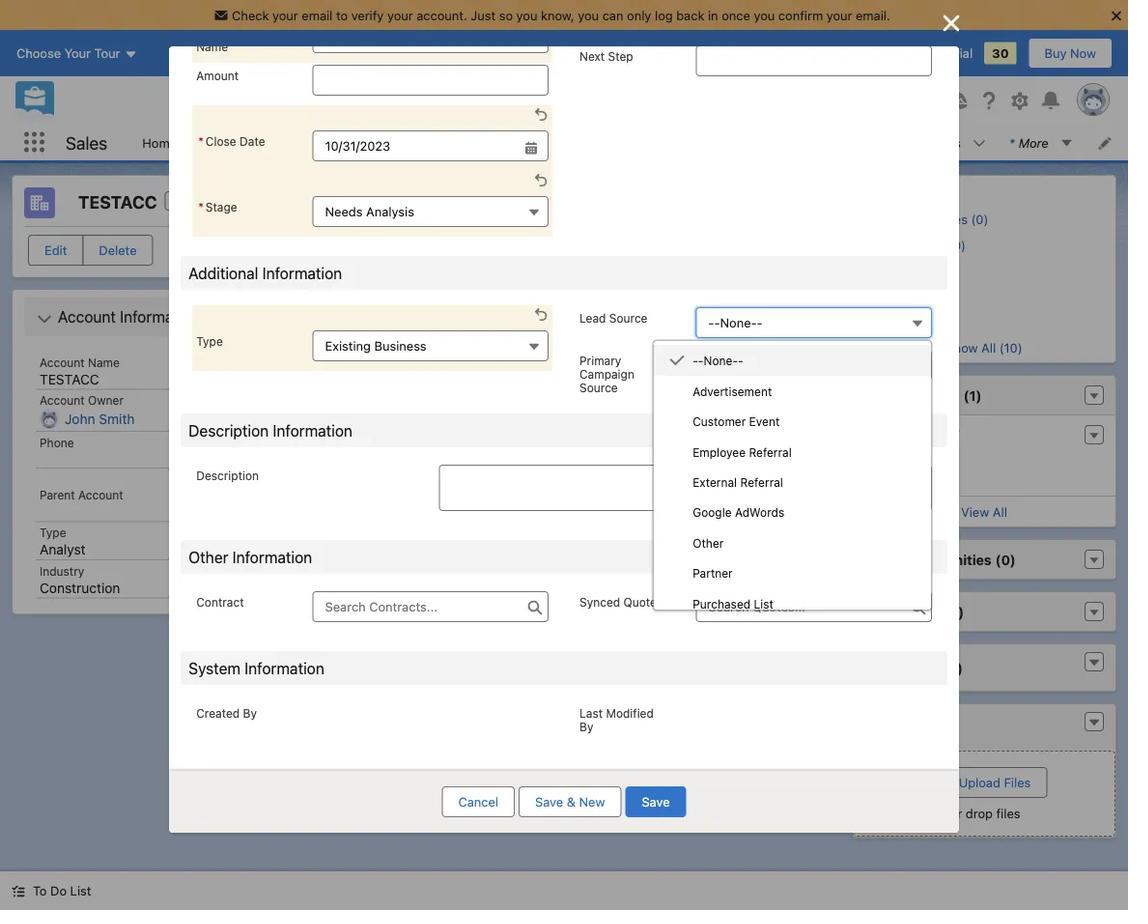 Task type: describe. For each thing, give the bounding box(es) containing it.
information for description information
[[273, 421, 353, 440]]

1
[[313, 270, 318, 283]]

trial
[[951, 46, 973, 60]]

purchased
[[693, 597, 751, 610]]

information for account information
[[120, 308, 200, 326]]

sales tab panel
[[300, 222, 895, 627]]

account for account name
[[40, 356, 85, 369]]

name cell
[[383, 296, 498, 328]]

owner
[[88, 394, 124, 407]]

new up 'employee referral'
[[773, 416, 799, 430]]

leads link
[[188, 125, 246, 160]]

1 vertical spatial (0) link
[[899, 659, 967, 676]]

date
[[240, 134, 265, 148]]

1 vertical spatial text default image
[[1088, 656, 1101, 670]]

phone inside button
[[506, 304, 545, 318]]

2 vertical spatial opportunities
[[899, 551, 992, 567]]

referral for external referral
[[740, 476, 783, 489]]

last modified by
[[580, 706, 654, 733]]

primary
[[580, 354, 622, 367]]

industry
[[40, 564, 84, 578]]

Next Step text field
[[696, 45, 932, 76]]

item
[[322, 270, 345, 283]]

synced quote
[[580, 595, 657, 609]]

created
[[196, 706, 240, 720]]

existing business list item
[[192, 305, 553, 371]]

left
[[914, 46, 934, 60]]

john smith
[[65, 411, 135, 427]]

john smith link
[[65, 411, 135, 428]]

new right the purchased on the bottom right of the page
[[772, 596, 798, 610]]

* stage needs analysis
[[198, 200, 414, 219]]

account for account owner
[[40, 394, 85, 407]]

existing
[[325, 339, 371, 353]]

feedback
[[810, 46, 867, 60]]

row number image
[[301, 296, 352, 327]]

1 vertical spatial (1)
[[964, 387, 982, 403]]

0 horizontal spatial view all link
[[301, 356, 827, 386]]

reports
[[915, 135, 961, 150]]

home link
[[131, 125, 188, 160]]

(1) inside sales tab panel
[[412, 242, 430, 258]]

system
[[189, 659, 241, 677]]

view for the bottommost view all link
[[961, 504, 989, 519]]

name inside button
[[390, 304, 426, 318]]

other information
[[189, 548, 312, 566]]

0 horizontal spatial sales
[[66, 132, 107, 153]]

edit account name image
[[234, 372, 247, 385]]

1 vertical spatial phone
[[40, 436, 74, 449]]

type for type
[[40, 526, 66, 540]]

* for needs
[[198, 200, 204, 214]]

verify
[[351, 8, 384, 22]]

amount
[[196, 69, 239, 82]]

3 new button from the top
[[757, 469, 813, 498]]

accounts link
[[272, 125, 349, 160]]

orders (0)
[[348, 535, 418, 551]]

edit industry image
[[234, 581, 247, 594]]

opportunities (0)
[[899, 551, 1016, 567]]

account name
[[40, 356, 120, 369]]

* close date
[[198, 134, 265, 148]]

0 vertical spatial opportunities
[[487, 135, 567, 150]]

construction
[[40, 580, 120, 596]]

email
[[622, 304, 656, 318]]

description for description
[[196, 469, 259, 482]]

show
[[946, 340, 978, 355]]

contracts (0)
[[888, 238, 966, 252]]

cases image
[[865, 600, 888, 623]]

list containing home
[[131, 125, 1128, 160]]

source inside primary campaign source
[[580, 381, 618, 394]]

back
[[676, 8, 705, 22]]

edit
[[44, 243, 67, 257]]

know,
[[541, 8, 575, 22]]

reports link
[[904, 125, 973, 160]]

google
[[693, 506, 732, 519]]

phone cell
[[498, 296, 614, 328]]

tab list containing activity
[[300, 184, 828, 222]]

0 vertical spatial testacc
[[78, 192, 157, 213]]

account for account information
[[58, 308, 116, 326]]

(0) for opportunities (0)
[[996, 551, 1016, 567]]

0 vertical spatial in
[[708, 8, 718, 22]]

name button
[[383, 296, 498, 327]]

cancel
[[458, 795, 499, 809]]

contacts grid
[[301, 296, 895, 356]]

1 vertical spatial in
[[937, 46, 947, 60]]

30
[[992, 46, 1009, 60]]

accounts
[[283, 135, 338, 150]]

system information
[[189, 659, 324, 677]]

delete button
[[82, 235, 153, 266]]

confirm
[[779, 8, 823, 22]]

check
[[232, 8, 269, 22]]

type for type existing business
[[196, 334, 223, 348]]

john
[[65, 411, 95, 427]]

description for description information
[[189, 421, 269, 440]]

home
[[142, 135, 177, 150]]

contacts (1) inside sales tab panel
[[348, 242, 430, 258]]

0 vertical spatial to
[[336, 8, 348, 22]]

partners image
[[865, 290, 878, 303]]

now
[[1070, 46, 1097, 60]]

step
[[608, 49, 633, 63]]

0 vertical spatial opportunities link
[[476, 125, 579, 160]]

name for account name
[[88, 356, 120, 369]]

edit type image
[[234, 542, 247, 556]]

orders (0) link
[[888, 264, 949, 279]]

2 new button from the top
[[757, 408, 815, 439]]

account.
[[417, 8, 467, 22]]

information for other information
[[232, 548, 312, 566]]

days
[[882, 46, 911, 60]]

email.
[[856, 8, 891, 22]]

account right "parent"
[[78, 488, 123, 501]]

partner
[[693, 567, 733, 580]]

1 vertical spatial sales
[[482, 194, 522, 212]]

quote
[[624, 595, 657, 609]]

contacts image
[[313, 239, 336, 262]]

•
[[349, 270, 354, 283]]

buy
[[1045, 46, 1067, 60]]

(0) link inside sales tab panel
[[348, 475, 442, 491]]

--none-- option
[[654, 345, 931, 376]]

external referral
[[693, 476, 783, 489]]

title cell
[[730, 296, 846, 328]]

* for date
[[198, 134, 204, 148]]

none- inside button
[[720, 315, 757, 330]]

analysis
[[366, 204, 414, 219]]

list item containing *
[[192, 105, 553, 171]]

text default image for to do list
[[12, 884, 25, 898]]

close
[[206, 134, 236, 148]]

accounts list item
[[272, 125, 375, 160]]

information for system information
[[245, 659, 324, 677]]

3 you from the left
[[754, 8, 775, 22]]

contacts inside sales tab panel
[[348, 242, 408, 258]]

new up title button at the top of page
[[773, 247, 799, 261]]

cancel button
[[442, 786, 515, 817]]

view all for leftmost view all link
[[541, 364, 587, 379]]

test contact element
[[853, 423, 1116, 489]]

delete
[[99, 243, 137, 257]]

customer event
[[693, 415, 780, 429]]

adwords
[[735, 506, 785, 519]]

account image
[[24, 187, 55, 218]]

test contact link inside 'element'
[[867, 427, 960, 442]]

new up adwords
[[772, 476, 798, 490]]

text default image inside the account information dropdown button
[[37, 311, 52, 327]]

0 horizontal spatial campaign
[[580, 367, 635, 381]]

check your email to verify your account. just so you know, you can only log back in once you confirm your email.
[[232, 8, 891, 22]]

google adwords
[[693, 506, 785, 519]]

add
[[640, 247, 663, 261]]

do
[[50, 883, 67, 898]]

other for other
[[693, 536, 724, 550]]

cell down email button
[[614, 328, 730, 356]]

buy now button
[[1028, 38, 1113, 69]]

(10)
[[1000, 340, 1023, 355]]

&
[[567, 795, 576, 809]]

or drop files
[[948, 806, 1021, 820]]



Task type: vqa. For each thing, say whether or not it's contained in the screenshot.
text default icon inside OPPORTUNITIES list item
no



Task type: locate. For each thing, give the bounding box(es) containing it.
1 horizontal spatial list
[[754, 597, 774, 610]]

1 save from the left
[[535, 795, 563, 809]]

referral up adwords
[[740, 476, 783, 489]]

list
[[754, 597, 774, 610], [70, 883, 91, 898]]

account partner image
[[313, 591, 336, 614]]

contact down name cell
[[427, 335, 486, 349]]

created by
[[196, 706, 257, 720]]

view all link down "phone" cell
[[301, 356, 827, 386]]

group inside list item
[[196, 130, 549, 161]]

contacts list item
[[375, 125, 476, 160]]

0 horizontal spatial contacts (1)
[[348, 242, 430, 258]]

all inside sales tab panel
[[573, 364, 587, 379]]

information down contacts image at the top left of page
[[262, 264, 342, 282]]

0 vertical spatial sales
[[66, 132, 107, 153]]

leave feedback
[[772, 46, 867, 60]]

opportunities inside sales tab panel
[[348, 415, 440, 431]]

--none-- inside button
[[709, 315, 763, 330]]

reports list item
[[904, 125, 998, 160]]

source
[[609, 311, 648, 325], [580, 381, 618, 394]]

3 your from the left
[[827, 8, 853, 22]]

opportunities image
[[313, 412, 336, 435]]

partners (0) link
[[888, 290, 958, 305]]

1 new button from the top
[[757, 239, 815, 270]]

opportunities up 'cases (0)'
[[899, 551, 992, 567]]

-
[[709, 315, 714, 330], [714, 315, 720, 330], [757, 315, 763, 330], [693, 354, 698, 368], [698, 354, 704, 368], [738, 354, 744, 368]]

inverse image
[[940, 12, 963, 35]]

drop
[[966, 806, 993, 820]]

1 vertical spatial to
[[667, 247, 679, 261]]

text default image
[[670, 353, 685, 368], [1088, 656, 1101, 670], [12, 884, 25, 898]]

account up account owner
[[40, 356, 85, 369]]

add to campaign
[[640, 247, 741, 261]]

1 vertical spatial opportunities
[[348, 415, 440, 431]]

description down edit account name icon
[[189, 421, 269, 440]]

group
[[196, 130, 549, 161]]

1 vertical spatial referral
[[740, 476, 783, 489]]

your left email
[[272, 8, 298, 22]]

needs analysis list item
[[192, 171, 553, 237]]

list right the purchased on the bottom right of the page
[[754, 597, 774, 610]]

(0) link
[[348, 475, 442, 491], [899, 659, 967, 676]]

contacts down the show on the top of the page
[[899, 387, 960, 403]]

1 vertical spatial view all link
[[853, 496, 1116, 527]]

add to campaign button
[[624, 239, 757, 270]]

view all up "opportunities (0)"
[[961, 504, 1008, 519]]

save for save & new
[[535, 795, 563, 809]]

cell up existing on the top left
[[352, 296, 383, 328]]

edit button
[[28, 235, 83, 266]]

cell
[[352, 296, 383, 328], [498, 328, 614, 356], [614, 328, 730, 356], [730, 328, 846, 356]]

0 horizontal spatial test contact
[[392, 335, 486, 349]]

view all
[[541, 364, 587, 379], [961, 504, 1008, 519]]

parent account
[[40, 488, 123, 501]]

partners
[[348, 595, 405, 611]]

* inside * stage needs analysis
[[198, 200, 204, 214]]

details link
[[399, 184, 447, 222]]

information down additional
[[120, 308, 200, 326]]

(1) down the show on the top of the page
[[964, 387, 982, 403]]

list inside button
[[70, 883, 91, 898]]

contacts
[[386, 135, 439, 150], [348, 242, 408, 258], [899, 387, 960, 403]]

1 horizontal spatial by
[[580, 720, 594, 733]]

0 horizontal spatial opportunities
[[348, 415, 440, 431]]

other left the edit type icon
[[189, 548, 228, 566]]

1 horizontal spatial contacts (1)
[[899, 387, 982, 403]]

opportunities link down the "business"
[[348, 415, 468, 432]]

1 vertical spatial opportunities link
[[348, 415, 468, 432]]

0 horizontal spatial view all
[[541, 364, 587, 379]]

0 horizontal spatial you
[[516, 8, 538, 22]]

information inside dropdown button
[[120, 308, 200, 326]]

activity
[[312, 194, 364, 212]]

days left in trial
[[882, 46, 973, 60]]

sales left home
[[66, 132, 107, 153]]

0 horizontal spatial in
[[708, 8, 718, 22]]

Lead Source button
[[696, 307, 932, 338]]

0 vertical spatial description
[[189, 421, 269, 440]]

(0) link up orders (0)
[[348, 475, 442, 491]]

by left modified
[[580, 720, 594, 733]]

view left primary on the top right of the page
[[541, 364, 569, 379]]

cases (0) link
[[888, 316, 944, 331]]

list box containing --none--
[[653, 340, 932, 618]]

2 your from the left
[[387, 8, 413, 22]]

0 horizontal spatial opportunities link
[[348, 415, 468, 432]]

1 vertical spatial contacts
[[348, 242, 408, 258]]

orders image
[[313, 531, 336, 555]]

opportunities (0) link
[[888, 212, 989, 227]]

save & new
[[535, 795, 605, 809]]

0 horizontal spatial your
[[272, 8, 298, 22]]

modified
[[606, 706, 654, 720]]

save left &
[[535, 795, 563, 809]]

sales
[[66, 132, 107, 153], [482, 194, 522, 212]]

1 horizontal spatial test
[[867, 427, 898, 441]]

1 horizontal spatial opportunities link
[[476, 125, 579, 160]]

leads
[[200, 135, 235, 150]]

0 horizontal spatial phone
[[40, 436, 74, 449]]

None text field
[[313, 130, 549, 161]]

0 horizontal spatial other
[[189, 548, 228, 566]]

cases
[[899, 604, 940, 619]]

new button
[[757, 239, 815, 270], [757, 408, 815, 439], [757, 469, 813, 498], [757, 588, 813, 617]]

your right verify
[[387, 8, 413, 22]]

so
[[499, 8, 513, 22]]

in right left
[[937, 46, 947, 60]]

0 vertical spatial contacts (1)
[[348, 242, 430, 258]]

you
[[516, 8, 538, 22], [578, 8, 599, 22], [754, 8, 775, 22]]

1 item •
[[313, 270, 357, 283]]

1 vertical spatial all
[[573, 364, 587, 379]]

0 vertical spatial text default image
[[37, 311, 52, 327]]

1 horizontal spatial (1)
[[964, 387, 982, 403]]

contact inside 'element'
[[901, 427, 960, 441]]

1 vertical spatial testacc
[[40, 371, 99, 387]]

title
[[738, 304, 766, 318]]

to right email
[[336, 8, 348, 22]]

show all (10)
[[946, 340, 1023, 355]]

name up amount
[[196, 40, 228, 53]]

account information button
[[28, 301, 260, 332]]

1 horizontal spatial opportunities
[[487, 135, 567, 150]]

2 horizontal spatial name
[[390, 304, 426, 318]]

additional information
[[189, 264, 342, 282]]

to
[[336, 8, 348, 22], [667, 247, 679, 261]]

text default image
[[37, 311, 52, 327], [1088, 716, 1101, 729]]

none-
[[720, 315, 757, 330], [704, 354, 738, 368]]

0 horizontal spatial type
[[40, 526, 66, 540]]

Description text field
[[439, 465, 932, 511]]

employee
[[693, 445, 746, 459]]

phone left the lead
[[506, 304, 545, 318]]

new button up 'employee referral'
[[757, 408, 815, 439]]

list right do
[[70, 883, 91, 898]]

name inside opportunity name
[[196, 40, 228, 53]]

view up "opportunities (0)"
[[961, 504, 989, 519]]

Type button
[[313, 330, 549, 361]]

1 your from the left
[[272, 8, 298, 22]]

you left the can
[[578, 8, 599, 22]]

lead
[[580, 311, 606, 325]]

0 vertical spatial test contact
[[392, 335, 486, 349]]

list box
[[653, 340, 932, 618]]

other down the google at the right of the page
[[693, 536, 724, 550]]

0 vertical spatial referral
[[749, 445, 792, 459]]

view all for the bottommost view all link
[[961, 504, 1008, 519]]

sales link
[[482, 184, 522, 222]]

files
[[996, 806, 1021, 820]]

Contract text field
[[313, 591, 549, 622]]

cell down title button at the top of page
[[730, 328, 846, 356]]

test inside contacts grid
[[392, 335, 423, 349]]

account up account name
[[58, 308, 116, 326]]

phone
[[506, 304, 545, 318], [40, 436, 74, 449]]

0 vertical spatial (1)
[[412, 242, 430, 258]]

contacts (1) down analysis
[[348, 242, 430, 258]]

list item
[[192, 105, 553, 171]]

opportunities right opportunities image
[[348, 415, 440, 431]]

4 new button from the top
[[757, 588, 813, 617]]

text default image inside --none-- option
[[670, 353, 685, 368]]

2 * from the top
[[198, 200, 204, 214]]

all left (10) on the right of page
[[982, 340, 996, 355]]

information up edit industry icon
[[232, 548, 312, 566]]

0 vertical spatial contact
[[427, 335, 486, 349]]

1 horizontal spatial text default image
[[670, 353, 685, 368]]

save for save
[[642, 795, 670, 809]]

to do list button
[[0, 871, 103, 910]]

test contact for test contact link within the contacts grid
[[392, 335, 486, 349]]

1 vertical spatial type
[[40, 526, 66, 540]]

testacc down account name
[[40, 371, 99, 387]]

orders
[[348, 535, 394, 551]]

1 * from the top
[[198, 134, 204, 148]]

leave
[[772, 46, 806, 60]]

cell down phone button
[[498, 328, 614, 356]]

by inside last modified by
[[580, 720, 594, 733]]

employee referral
[[693, 445, 792, 459]]

0 vertical spatial source
[[609, 311, 648, 325]]

save right &
[[642, 795, 670, 809]]

0 vertical spatial all
[[982, 340, 996, 355]]

phone button
[[498, 296, 614, 327]]

information for additional information
[[262, 264, 342, 282]]

(0) for cases (0)
[[944, 604, 964, 619]]

1 horizontal spatial in
[[937, 46, 947, 60]]

save inside button
[[642, 795, 670, 809]]

0 vertical spatial --none--
[[709, 315, 763, 330]]

files
[[1004, 775, 1031, 790]]

2 vertical spatial name
[[88, 356, 120, 369]]

name for opportunity name
[[196, 40, 228, 53]]

0 horizontal spatial name
[[88, 356, 120, 369]]

view all link
[[301, 356, 827, 386], [853, 496, 1116, 527]]

view all link down "test contact" 'element'
[[853, 496, 1116, 527]]

contacts inside list item
[[386, 135, 439, 150]]

search...
[[379, 93, 430, 108]]

other
[[693, 536, 724, 550], [189, 548, 228, 566]]

0 vertical spatial view
[[541, 364, 569, 379]]

test contact inside contacts grid
[[392, 335, 486, 349]]

2 horizontal spatial you
[[754, 8, 775, 22]]

1 vertical spatial contact
[[901, 427, 960, 441]]

1 horizontal spatial view
[[961, 504, 989, 519]]

0 horizontal spatial test
[[392, 335, 423, 349]]

Stage, Needs Analysis button
[[313, 196, 549, 227]]

referral down 'event'
[[749, 445, 792, 459]]

0 horizontal spatial to
[[336, 8, 348, 22]]

* left close
[[198, 134, 204, 148]]

once
[[722, 8, 751, 22]]

new right &
[[579, 795, 605, 809]]

opportunities
[[487, 135, 567, 150], [348, 415, 440, 431], [899, 551, 992, 567]]

1 horizontal spatial text default image
[[1088, 716, 1101, 729]]

to inside button
[[667, 247, 679, 261]]

opportunity name list item
[[192, 0, 553, 63]]

save button
[[625, 786, 686, 817]]

(0) for partners (0)
[[409, 595, 429, 611]]

text default image for --none--
[[670, 353, 685, 368]]

0 vertical spatial campaign
[[682, 247, 741, 261]]

account inside dropdown button
[[58, 308, 116, 326]]

contact inside grid
[[427, 335, 486, 349]]

Amount text field
[[313, 65, 549, 96]]

view all inside sales tab panel
[[541, 364, 587, 379]]

campaign inside button
[[682, 247, 741, 261]]

tab list
[[300, 184, 828, 222]]

campaign down contacts grid
[[580, 367, 635, 381]]

details
[[399, 194, 447, 212]]

test contact for test contact link in the 'element'
[[867, 427, 960, 441]]

0 vertical spatial none-
[[720, 315, 757, 330]]

test
[[392, 335, 423, 349], [867, 427, 898, 441]]

0 horizontal spatial text default image
[[12, 884, 25, 898]]

advertisement
[[693, 385, 772, 398]]

1 horizontal spatial your
[[387, 8, 413, 22]]

* left stage
[[198, 200, 204, 214]]

view inside sales tab panel
[[541, 364, 569, 379]]

name up 'owner'
[[88, 356, 120, 369]]

you right "so"
[[516, 8, 538, 22]]

1 horizontal spatial name
[[196, 40, 228, 53]]

testacc
[[78, 192, 157, 213], [40, 371, 99, 387]]

account owner
[[40, 394, 124, 407]]

sales right details
[[482, 194, 522, 212]]

0 vertical spatial view all link
[[301, 356, 827, 386]]

save & new button
[[519, 786, 622, 817]]

text default image inside to do list button
[[12, 884, 25, 898]]

contacts up •
[[348, 242, 408, 258]]

2 save from the left
[[642, 795, 670, 809]]

none- inside option
[[704, 354, 738, 368]]

title button
[[730, 296, 846, 327]]

--none--
[[709, 315, 763, 330], [693, 354, 744, 368]]

new button right the purchased on the bottom right of the page
[[757, 588, 813, 617]]

just
[[471, 8, 496, 22]]

opportunities down search... 'button'
[[487, 135, 567, 150]]

primary campaign source
[[580, 354, 635, 394]]

0 vertical spatial type
[[196, 334, 223, 348]]

row number cell
[[301, 296, 352, 328]]

parent
[[40, 488, 75, 501]]

2 horizontal spatial text default image
[[1088, 656, 1101, 670]]

new button up adwords
[[757, 469, 813, 498]]

account up "john" at the left top of the page
[[40, 394, 85, 407]]

all for the bottommost view all link
[[993, 504, 1008, 519]]

none- up advertisement
[[704, 354, 738, 368]]

1 horizontal spatial sales
[[482, 194, 522, 212]]

0 vertical spatial test contact link
[[392, 335, 486, 350]]

1 vertical spatial view
[[961, 504, 989, 519]]

by
[[243, 706, 257, 720], [580, 720, 594, 733]]

group containing *
[[196, 130, 549, 161]]

1 horizontal spatial (0) link
[[899, 659, 967, 676]]

all down contacts grid
[[573, 364, 587, 379]]

in right back
[[708, 8, 718, 22]]

1 vertical spatial test contact
[[867, 427, 960, 441]]

files element
[[852, 703, 1117, 839]]

your left email.
[[827, 8, 853, 22]]

other for other information
[[189, 548, 228, 566]]

upload
[[959, 775, 1001, 790]]

opportunity name
[[196, 26, 271, 53]]

1 horizontal spatial you
[[578, 8, 599, 22]]

1 vertical spatial source
[[580, 381, 618, 394]]

synced
[[580, 595, 620, 609]]

phone down "john" at the left top of the page
[[40, 436, 74, 449]]

0 vertical spatial test
[[392, 335, 423, 349]]

test contact link inside contacts grid
[[392, 335, 486, 350]]

1 vertical spatial test contact link
[[867, 427, 960, 442]]

1 horizontal spatial contact
[[901, 427, 960, 441]]

to do list
[[33, 883, 91, 898]]

1 vertical spatial name
[[390, 304, 426, 318]]

source right the lead
[[609, 311, 648, 325]]

1 vertical spatial campaign
[[580, 367, 635, 381]]

(0) for orders (0)
[[397, 535, 418, 551]]

0 vertical spatial name
[[196, 40, 228, 53]]

test inside 'element'
[[867, 427, 898, 441]]

2 vertical spatial text default image
[[12, 884, 25, 898]]

opportunity
[[206, 26, 271, 40]]

leads list item
[[188, 125, 272, 160]]

name
[[196, 40, 228, 53], [390, 304, 426, 318], [88, 356, 120, 369]]

or
[[948, 806, 962, 820]]

information down type existing business
[[273, 421, 353, 440]]

0 horizontal spatial list
[[70, 883, 91, 898]]

new button up title button at the top of page
[[757, 239, 815, 270]]

--none-- inside option
[[693, 354, 744, 368]]

0 horizontal spatial save
[[535, 795, 563, 809]]

1 vertical spatial --none--
[[693, 354, 744, 368]]

contract
[[196, 595, 244, 609]]

type inside type existing business
[[196, 334, 223, 348]]

contacts status
[[313, 270, 357, 283]]

view for leftmost view all link
[[541, 364, 569, 379]]

0 vertical spatial view all
[[541, 364, 587, 379]]

campaign right add
[[682, 247, 741, 261]]

you right once
[[754, 8, 775, 22]]

1 horizontal spatial view all link
[[853, 496, 1116, 527]]

2 vertical spatial contacts
[[899, 387, 960, 403]]

opportunities link down search... 'button'
[[476, 125, 579, 160]]

partners (0)
[[888, 290, 958, 304]]

test contact
[[392, 335, 486, 349], [867, 427, 960, 441]]

email cell
[[614, 296, 730, 328]]

referral for employee referral
[[749, 445, 792, 459]]

all for leftmost view all link
[[573, 364, 587, 379]]

other inside 'list box'
[[693, 536, 724, 550]]

1 horizontal spatial phone
[[506, 304, 545, 318]]

stage
[[206, 200, 237, 214]]

to right add
[[667, 247, 679, 261]]

1 you from the left
[[516, 8, 538, 22]]

1 horizontal spatial view all
[[961, 504, 1008, 519]]

(1) down needs analysis button
[[412, 242, 430, 258]]

list
[[131, 125, 1128, 160]]

0 horizontal spatial contact
[[427, 335, 486, 349]]

by right created
[[243, 706, 257, 720]]

1 horizontal spatial to
[[667, 247, 679, 261]]

log
[[655, 8, 673, 22]]

contacts (1) down the show on the top of the page
[[899, 387, 982, 403]]

contacts down the search...
[[386, 135, 439, 150]]

show all (10) link
[[946, 340, 1023, 355]]

source down primary on the top right of the page
[[580, 381, 618, 394]]

all down "test contact" 'element'
[[993, 504, 1008, 519]]

type up analyst
[[40, 526, 66, 540]]

testacc up delete
[[78, 192, 157, 213]]

list inside 'list box'
[[754, 597, 774, 610]]

1 vertical spatial test
[[867, 427, 898, 441]]

campaign
[[682, 247, 741, 261], [580, 367, 635, 381]]

0 horizontal spatial by
[[243, 706, 257, 720]]

contact down the show on the top of the page
[[901, 427, 960, 441]]

none- up --none-- option
[[720, 315, 757, 330]]

name up the "business"
[[390, 304, 426, 318]]

save
[[535, 795, 563, 809], [642, 795, 670, 809]]

0 horizontal spatial (0) link
[[348, 475, 442, 491]]

view all down contacts grid
[[541, 364, 587, 379]]

new inside button
[[579, 795, 605, 809]]

0 vertical spatial text default image
[[670, 353, 685, 368]]

save inside button
[[535, 795, 563, 809]]

text default image inside files "element"
[[1088, 716, 1101, 729]]

1 vertical spatial view all
[[961, 504, 1008, 519]]

1 vertical spatial *
[[198, 200, 204, 214]]

description down description information
[[196, 469, 259, 482]]

test contact inside 'element'
[[867, 427, 960, 441]]

2 you from the left
[[578, 8, 599, 22]]

information right "system"
[[245, 659, 324, 677]]

1 horizontal spatial campaign
[[682, 247, 741, 261]]

(0) link down 'cases (0)'
[[899, 659, 967, 676]]

purchased list
[[693, 597, 774, 610]]

type down additional
[[196, 334, 223, 348]]



